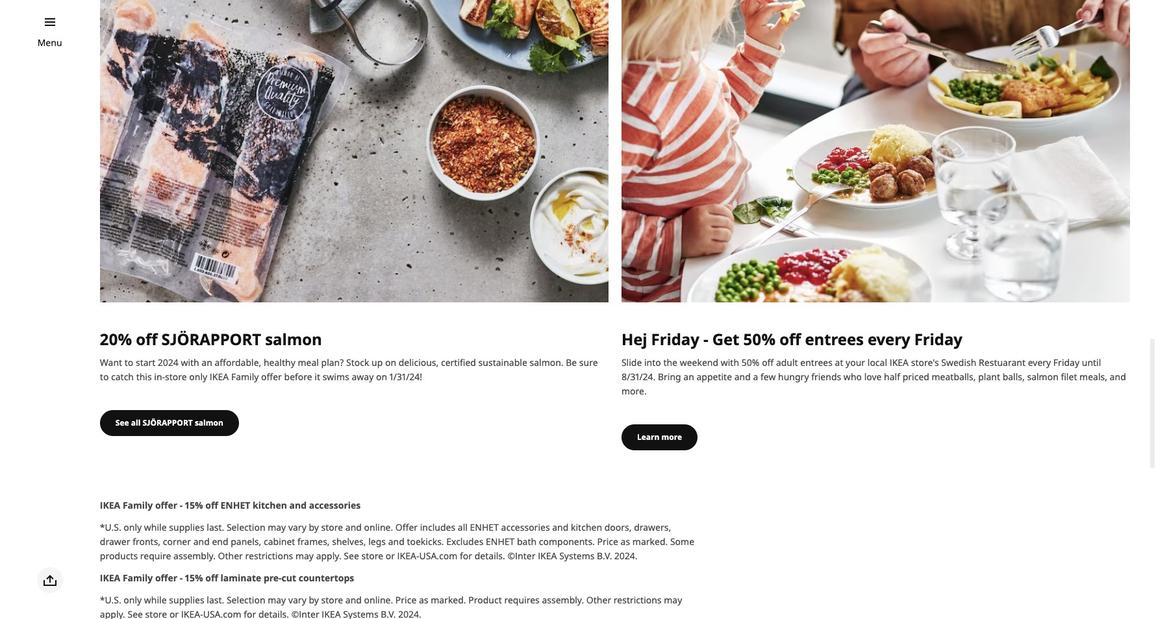 Task type: vqa. For each thing, say whether or not it's contained in the screenshot.
Half
yes



Task type: describe. For each thing, give the bounding box(es) containing it.
love
[[865, 371, 882, 384]]

only inside want to start 2024 with an affordable, healthy meal plan? stock up on delicious, certified sustainable salmon. be sure to catch this in-store only ikea family offer before it swims away on 1/31/24!
[[189, 371, 207, 384]]

and up the shelves,
[[346, 522, 362, 534]]

apply. inside *u.s. only while supplies last. selection may vary by store and online. offer includes all enhet accessories and kitchen doors, drawers, drawer fronts, corner and end panels, cabinet frames, shelves, legs and toekicks. excludes enhet bath components. price as marked. some products require assembly. other restrictions may apply. see store or ikea-usa.com for details. ©inter ikea systems b.v. 2024.
[[316, 551, 342, 563]]

all inside *u.s. only while supplies last. selection may vary by store and online. offer includes all enhet accessories and kitchen doors, drawers, drawer fronts, corner and end panels, cabinet frames, shelves, legs and toekicks. excludes enhet bath components. price as marked. some products require assembly. other restrictions may apply. see store or ikea-usa.com for details. ©inter ikea systems b.v. 2024.
[[458, 522, 468, 534]]

every inside slide into the weekend with 50% off adult entrees at your local ikea store's swedish restuarant every friday until 8/31/24. bring an appetite and a few hungry friends who love half priced meatballs, plant balls, salmon filet meals, and more.
[[1029, 357, 1052, 369]]

healthy
[[264, 357, 296, 369]]

1 horizontal spatial friday
[[915, 329, 963, 350]]

0 vertical spatial accessories
[[309, 500, 361, 512]]

includes
[[420, 522, 456, 534]]

in-
[[154, 371, 165, 384]]

- for ikea family offer - 15% off laminate pre-cut countertops
[[180, 573, 183, 585]]

only for store
[[124, 595, 142, 607]]

shelves,
[[332, 536, 366, 549]]

countertops
[[299, 573, 354, 585]]

sjörapport for off
[[161, 329, 261, 350]]

require
[[140, 551, 171, 563]]

offer for laminate
[[155, 573, 177, 585]]

*u.s. for *u.s. only while supplies last. selection may vary by store and online. price as marked. product requires assembly. other restrictions may apply. see store or ikea-usa.com for details. ©inter ikea systems b.v. 2024.
[[100, 595, 121, 607]]

1 horizontal spatial to
[[125, 357, 133, 369]]

panels,
[[231, 536, 261, 549]]

priced
[[903, 371, 930, 384]]

the
[[664, 357, 678, 369]]

appetite
[[697, 371, 732, 384]]

catch
[[111, 371, 134, 384]]

*u.s. only while supplies last. selection may vary by store and online. offer includes all enhet accessories and kitchen doors, drawers, drawer fronts, corner and end panels, cabinet frames, shelves, legs and toekicks. excludes enhet bath components. price as marked. some products require assembly. other restrictions may apply. see store or ikea-usa.com for details. ©inter ikea systems b.v. 2024.
[[100, 522, 695, 563]]

and up components.
[[553, 522, 569, 534]]

drawers,
[[634, 522, 671, 534]]

sustainable
[[479, 357, 528, 369]]

marked. inside *u.s. only while supplies last. selection may vary by store and online. offer includes all enhet accessories and kitchen doors, drawers, drawer fronts, corner and end panels, cabinet frames, shelves, legs and toekicks. excludes enhet bath components. price as marked. some products require assembly. other restrictions may apply. see store or ikea-usa.com for details. ©inter ikea systems b.v. 2024.
[[633, 536, 668, 549]]

see inside see all sjörapport salmon 'button'
[[116, 418, 129, 429]]

store down legs
[[362, 551, 383, 563]]

©inter inside *u.s. only while supplies last. selection may vary by store and online. price as marked. product requires assembly. other restrictions may apply. see store or ikea-usa.com for details. ©inter ikea systems b.v. 2024.
[[292, 609, 320, 620]]

drawer
[[100, 536, 130, 549]]

0 vertical spatial on
[[385, 357, 396, 369]]

your
[[846, 357, 866, 369]]

few
[[761, 371, 776, 384]]

marked. inside *u.s. only while supplies last. selection may vary by store and online. price as marked. product requires assembly. other restrictions may apply. see store or ikea-usa.com for details. ©inter ikea systems b.v. 2024.
[[431, 595, 466, 607]]

local
[[868, 357, 888, 369]]

affordable,
[[215, 357, 261, 369]]

away
[[352, 371, 374, 384]]

20% off sjörapport salmon
[[100, 329, 322, 350]]

cabinet
[[264, 536, 295, 549]]

online. for systems
[[364, 595, 393, 607]]

restuarant
[[979, 357, 1026, 369]]

and left a
[[735, 371, 751, 384]]

while for corner
[[144, 522, 167, 534]]

start
[[136, 357, 156, 369]]

meals,
[[1080, 371, 1108, 384]]

ikea inside *u.s. only while supplies last. selection may vary by store and online. price as marked. product requires assembly. other restrictions may apply. see store or ikea-usa.com for details. ©inter ikea systems b.v. 2024.
[[322, 609, 341, 620]]

at
[[835, 357, 844, 369]]

may up cabinet
[[268, 522, 286, 534]]

kitchen inside *u.s. only while supplies last. selection may vary by store and online. offer includes all enhet accessories and kitchen doors, drawers, drawer fronts, corner and end panels, cabinet frames, shelves, legs and toekicks. excludes enhet bath components. price as marked. some products require assembly. other restrictions may apply. see store or ikea-usa.com for details. ©inter ikea systems b.v. 2024.
[[571, 522, 602, 534]]

balls,
[[1003, 371, 1025, 384]]

assembly. inside *u.s. only while supplies last. selection may vary by store and online. offer includes all enhet accessories and kitchen doors, drawers, drawer fronts, corner and end panels, cabinet frames, shelves, legs and toekicks. excludes enhet bath components. price as marked. some products require assembly. other restrictions may apply. see store or ikea-usa.com for details. ©inter ikea systems b.v. 2024.
[[174, 551, 216, 563]]

weekend
[[680, 357, 719, 369]]

15% for laminate
[[185, 573, 203, 585]]

usa.com inside *u.s. only while supplies last. selection may vary by store and online. offer includes all enhet accessories and kitchen doors, drawers, drawer fronts, corner and end panels, cabinet frames, shelves, legs and toekicks. excludes enhet bath components. price as marked. some products require assembly. other restrictions may apply. see store or ikea-usa.com for details. ©inter ikea systems b.v. 2024.
[[419, 551, 458, 563]]

*u.s. for *u.s. only while supplies last. selection may vary by store and online. offer includes all enhet accessories and kitchen doors, drawers, drawer fronts, corner and end panels, cabinet frames, shelves, legs and toekicks. excludes enhet bath components. price as marked. some products require assembly. other restrictions may apply. see store or ikea-usa.com for details. ©inter ikea systems b.v. 2024.
[[100, 522, 121, 534]]

family for enhet
[[123, 500, 153, 512]]

2024. inside *u.s. only while supplies last. selection may vary by store and online. offer includes all enhet accessories and kitchen doors, drawers, drawer fronts, corner and end panels, cabinet frames, shelves, legs and toekicks. excludes enhet bath components. price as marked. some products require assembly. other restrictions may apply. see store or ikea-usa.com for details. ©inter ikea systems b.v. 2024.
[[615, 551, 638, 563]]

*u.s. only while supplies last. selection may vary by store and online. price as marked. product requires assembly. other restrictions may apply. see store or ikea-usa.com for details. ©inter ikea systems b.v. 2024.
[[100, 595, 683, 620]]

0 horizontal spatial friday
[[652, 329, 700, 350]]

learn more
[[637, 432, 682, 443]]

slide
[[622, 357, 642, 369]]

store up the shelves,
[[321, 522, 343, 534]]

friends
[[812, 371, 842, 384]]

more.
[[622, 386, 647, 398]]

who
[[844, 371, 862, 384]]

learn
[[637, 432, 660, 443]]

2024
[[158, 357, 179, 369]]

store's
[[912, 357, 939, 369]]

restrictions inside *u.s. only while supplies last. selection may vary by store and online. price as marked. product requires assembly. other restrictions may apply. see store or ikea-usa.com for details. ©inter ikea systems b.v. 2024.
[[614, 595, 662, 607]]

friday inside slide into the weekend with 50% off adult entrees at your local ikea store's swedish restuarant every friday until 8/31/24. bring an appetite and a few hungry friends who love half priced meatballs, plant balls, salmon filet meals, and more.
[[1054, 357, 1080, 369]]

0 vertical spatial entrees
[[805, 329, 864, 350]]

get
[[713, 329, 740, 350]]

ikea- inside *u.s. only while supplies last. selection may vary by store and online. offer includes all enhet accessories and kitchen doors, drawers, drawer fronts, corner and end panels, cabinet frames, shelves, legs and toekicks. excludes enhet bath components. price as marked. some products require assembly. other restrictions may apply. see store or ikea-usa.com for details. ©inter ikea systems b.v. 2024.
[[397, 551, 419, 563]]

for inside *u.s. only while supplies last. selection may vary by store and online. offer includes all enhet accessories and kitchen doors, drawers, drawer fronts, corner and end panels, cabinet frames, shelves, legs and toekicks. excludes enhet bath components. price as marked. some products require assembly. other restrictions may apply. see store or ikea-usa.com for details. ©inter ikea systems b.v. 2024.
[[460, 551, 473, 563]]

meatballs,
[[932, 371, 976, 384]]

by for ©inter
[[309, 595, 319, 607]]

store inside want to start 2024 with an affordable, healthy meal plan? stock up on delicious, certified sustainable salmon. be sure to catch this in-store only ikea family offer before it swims away on 1/31/24!
[[165, 371, 187, 384]]

into
[[645, 357, 661, 369]]

with for sjörapport
[[181, 357, 199, 369]]

want
[[100, 357, 122, 369]]

off inside slide into the weekend with 50% off adult entrees at your local ikea store's swedish restuarant every friday until 8/31/24. bring an appetite and a few hungry friends who love half priced meatballs, plant balls, salmon filet meals, and more.
[[762, 357, 774, 369]]

meal
[[298, 357, 319, 369]]

bring
[[658, 371, 682, 384]]

salmon.
[[530, 357, 564, 369]]

and right meals,
[[1110, 371, 1127, 384]]

0 horizontal spatial to
[[100, 371, 109, 384]]

it
[[315, 371, 320, 384]]

off up start at the bottom
[[136, 329, 158, 350]]

and inside *u.s. only while supplies last. selection may vary by store and online. price as marked. product requires assembly. other restrictions may apply. see store or ikea-usa.com for details. ©inter ikea systems b.v. 2024.
[[346, 595, 362, 607]]

bath
[[517, 536, 537, 549]]

cut
[[282, 573, 296, 585]]

components.
[[539, 536, 595, 549]]

sure
[[580, 357, 598, 369]]

doors,
[[605, 522, 632, 534]]

more
[[662, 432, 682, 443]]

vary for details.
[[288, 595, 307, 607]]

ikea inside *u.s. only while supplies last. selection may vary by store and online. offer includes all enhet accessories and kitchen doors, drawers, drawer fronts, corner and end panels, cabinet frames, shelves, legs and toekicks. excludes enhet bath components. price as marked. some products require assembly. other restrictions may apply. see store or ikea-usa.com for details. ©inter ikea systems b.v. 2024.
[[538, 551, 557, 563]]

fronts,
[[133, 536, 161, 549]]

swims
[[323, 371, 349, 384]]

plant
[[979, 371, 1001, 384]]

be
[[566, 357, 577, 369]]

1/31/24!
[[390, 371, 422, 384]]

ikea down products
[[100, 573, 120, 585]]

by for shelves,
[[309, 522, 319, 534]]

or inside *u.s. only while supplies last. selection may vary by store and online. price as marked. product requires assembly. other restrictions may apply. see store or ikea-usa.com for details. ©inter ikea systems b.v. 2024.
[[170, 609, 179, 620]]

last. for end
[[207, 522, 224, 534]]

end
[[212, 536, 228, 549]]

pre-
[[264, 573, 282, 585]]

ikea family offer - 15% off enhet kitchen and accessories
[[100, 500, 361, 512]]

ikea- inside *u.s. only while supplies last. selection may vary by store and online. price as marked. product requires assembly. other restrictions may apply. see store or ikea-usa.com for details. ©inter ikea systems b.v. 2024.
[[181, 609, 203, 620]]

this
[[136, 371, 152, 384]]

laminate
[[221, 573, 261, 585]]

price inside *u.s. only while supplies last. selection may vary by store and online. price as marked. product requires assembly. other restrictions may apply. see store or ikea-usa.com for details. ©inter ikea systems b.v. 2024.
[[396, 595, 417, 607]]

product
[[469, 595, 502, 607]]

see all sjörapport salmon
[[116, 418, 223, 429]]

20%
[[100, 329, 132, 350]]

corner
[[163, 536, 191, 549]]

plan?
[[321, 357, 344, 369]]

systems inside *u.s. only while supplies last. selection may vary by store and online. price as marked. product requires assembly. other restrictions may apply. see store or ikea-usa.com for details. ©inter ikea systems b.v. 2024.
[[343, 609, 379, 620]]

0 horizontal spatial every
[[868, 329, 911, 350]]

b.v. inside *u.s. only while supplies last. selection may vary by store and online. offer includes all enhet accessories and kitchen doors, drawers, drawer fronts, corner and end panels, cabinet frames, shelves, legs and toekicks. excludes enhet bath components. price as marked. some products require assembly. other restrictions may apply. see store or ikea-usa.com for details. ©inter ikea systems b.v. 2024.
[[597, 551, 612, 563]]

0 vertical spatial 50%
[[744, 329, 776, 350]]

systems inside *u.s. only while supplies last. selection may vary by store and online. offer includes all enhet accessories and kitchen doors, drawers, drawer fronts, corner and end panels, cabinet frames, shelves, legs and toekicks. excludes enhet bath components. price as marked. some products require assembly. other restrictions may apply. see store or ikea-usa.com for details. ©inter ikea systems b.v. 2024.
[[560, 551, 595, 563]]

and up frames, at the left
[[290, 500, 307, 512]]

toekicks.
[[407, 536, 444, 549]]

selection for panels,
[[227, 522, 266, 534]]



Task type: locate. For each thing, give the bounding box(es) containing it.
1 vertical spatial sjörapport
[[143, 418, 193, 429]]

1 horizontal spatial 2024.
[[615, 551, 638, 563]]

apply. inside *u.s. only while supplies last. selection may vary by store and online. price as marked. product requires assembly. other restrictions may apply. see store or ikea-usa.com for details. ©inter ikea systems b.v. 2024.
[[100, 609, 125, 620]]

to
[[125, 357, 133, 369], [100, 371, 109, 384]]

store down countertops
[[321, 595, 343, 607]]

off
[[136, 329, 158, 350], [780, 329, 802, 350], [762, 357, 774, 369], [206, 500, 218, 512], [206, 573, 218, 585]]

2 selection from the top
[[227, 595, 266, 607]]

1 vertical spatial price
[[396, 595, 417, 607]]

supplies for and
[[169, 522, 205, 534]]

want to start 2024 with an affordable, healthy meal plan? stock up on delicious, certified sustainable salmon. be sure to catch this in-store only ikea family offer before it swims away on 1/31/24!
[[100, 357, 598, 384]]

with right 2024
[[181, 357, 199, 369]]

slide into the weekend with 50% off adult entrees at your local ikea store's swedish restuarant every friday until 8/31/24. bring an appetite and a few hungry friends who love half priced meatballs, plant balls, salmon filet meals, and more.
[[622, 357, 1127, 398]]

1 horizontal spatial ikea-
[[397, 551, 419, 563]]

1 vertical spatial online.
[[364, 595, 393, 607]]

up
[[372, 357, 383, 369]]

1 horizontal spatial ©inter
[[508, 551, 536, 563]]

hej friday - get 50% off entrees every friday
[[622, 329, 963, 350]]

on
[[385, 357, 396, 369], [376, 371, 387, 384]]

0 horizontal spatial as
[[419, 595, 429, 607]]

0 horizontal spatial marked.
[[431, 595, 466, 607]]

1 horizontal spatial marked.
[[633, 536, 668, 549]]

see
[[116, 418, 129, 429], [344, 551, 359, 563], [128, 609, 143, 620]]

with
[[181, 357, 199, 369], [721, 357, 740, 369]]

0 horizontal spatial systems
[[343, 609, 379, 620]]

with inside slide into the weekend with 50% off adult entrees at your local ikea store's swedish restuarant every friday until 8/31/24. bring an appetite and a few hungry friends who love half priced meatballs, plant balls, salmon filet meals, and more.
[[721, 357, 740, 369]]

0 horizontal spatial assembly.
[[174, 551, 216, 563]]

vary inside *u.s. only while supplies last. selection may vary by store and online. price as marked. product requires assembly. other restrictions may apply. see store or ikea-usa.com for details. ©inter ikea systems b.v. 2024.
[[288, 595, 307, 607]]

assembly. right requires
[[542, 595, 584, 607]]

ikea up drawer
[[100, 500, 120, 512]]

1 vertical spatial supplies
[[169, 595, 205, 607]]

1 horizontal spatial an
[[684, 371, 695, 384]]

or
[[386, 551, 395, 563], [170, 609, 179, 620]]

1 horizontal spatial accessories
[[501, 522, 550, 534]]

- left get
[[704, 329, 709, 350]]

1 last. from the top
[[207, 522, 224, 534]]

*u.s. down products
[[100, 595, 121, 607]]

0 vertical spatial salmon
[[265, 329, 322, 350]]

2 horizontal spatial friday
[[1054, 357, 1080, 369]]

online. inside *u.s. only while supplies last. selection may vary by store and online. price as marked. product requires assembly. other restrictions may apply. see store or ikea-usa.com for details. ©inter ikea systems b.v. 2024.
[[364, 595, 393, 607]]

offer down require
[[155, 573, 177, 585]]

offer for enhet
[[155, 500, 177, 512]]

0 vertical spatial apply.
[[316, 551, 342, 563]]

0 horizontal spatial kitchen
[[253, 500, 287, 512]]

2 vertical spatial offer
[[155, 573, 177, 585]]

an
[[202, 357, 212, 369], [684, 371, 695, 384]]

see down products
[[128, 609, 143, 620]]

usa.com down ikea family offer - 15% off laminate pre-cut countertops
[[203, 609, 241, 620]]

details. inside *u.s. only while supplies last. selection may vary by store and online. offer includes all enhet accessories and kitchen doors, drawers, drawer fronts, corner and end panels, cabinet frames, shelves, legs and toekicks. excludes enhet bath components. price as marked. some products require assembly. other restrictions may apply. see store or ikea-usa.com for details. ©inter ikea systems b.v. 2024.
[[475, 551, 505, 563]]

by
[[309, 522, 319, 534], [309, 595, 319, 607]]

1 horizontal spatial all
[[458, 522, 468, 534]]

vary for frames,
[[288, 522, 307, 534]]

8/31/24.
[[622, 371, 656, 384]]

2 vertical spatial only
[[124, 595, 142, 607]]

usa.com
[[419, 551, 458, 563], [203, 609, 241, 620]]

requires
[[505, 595, 540, 607]]

with up appetite
[[721, 357, 740, 369]]

0 vertical spatial selection
[[227, 522, 266, 534]]

0 vertical spatial ikea-
[[397, 551, 419, 563]]

0 vertical spatial online.
[[364, 522, 393, 534]]

1 horizontal spatial with
[[721, 357, 740, 369]]

ikea family offer - 15% off laminate pre-cut countertops
[[100, 573, 354, 585]]

menu
[[37, 36, 62, 49]]

as down toekicks.
[[419, 595, 429, 607]]

while inside *u.s. only while supplies last. selection may vary by store and online. offer includes all enhet accessories and kitchen doors, drawers, drawer fronts, corner and end panels, cabinet frames, shelves, legs and toekicks. excludes enhet bath components. price as marked. some products require assembly. other restrictions may apply. see store or ikea-usa.com for details. ©inter ikea systems b.v. 2024.
[[144, 522, 167, 534]]

supplies inside *u.s. only while supplies last. selection may vary by store and online. price as marked. product requires assembly. other restrictions may apply. see store or ikea-usa.com for details. ©inter ikea systems b.v. 2024.
[[169, 595, 205, 607]]

b.v. inside *u.s. only while supplies last. selection may vary by store and online. price as marked. product requires assembly. other restrictions may apply. see store or ikea-usa.com for details. ©inter ikea systems b.v. 2024.
[[381, 609, 396, 620]]

and down countertops
[[346, 595, 362, 607]]

*u.s. inside *u.s. only while supplies last. selection may vary by store and online. price as marked. product requires assembly. other restrictions may apply. see store or ikea-usa.com for details. ©inter ikea systems b.v. 2024.
[[100, 595, 121, 607]]

1 horizontal spatial for
[[460, 551, 473, 563]]

last. for ikea-
[[207, 595, 224, 607]]

may down pre-
[[268, 595, 286, 607]]

1 vertical spatial see
[[344, 551, 359, 563]]

1 vary from the top
[[288, 522, 307, 534]]

b.v.
[[597, 551, 612, 563], [381, 609, 396, 620]]

0 vertical spatial 15%
[[185, 500, 203, 512]]

1 online. from the top
[[364, 522, 393, 534]]

accessories up the shelves,
[[309, 500, 361, 512]]

other inside *u.s. only while supplies last. selection may vary by store and online. offer includes all enhet accessories and kitchen doors, drawers, drawer fronts, corner and end panels, cabinet frames, shelves, legs and toekicks. excludes enhet bath components. price as marked. some products require assembly. other restrictions may apply. see store or ikea-usa.com for details. ©inter ikea systems b.v. 2024.
[[218, 551, 243, 563]]

family down require
[[123, 573, 153, 585]]

price down *u.s. only while supplies last. selection may vary by store and online. offer includes all enhet accessories and kitchen doors, drawers, drawer fronts, corner and end panels, cabinet frames, shelves, legs and toekicks. excludes enhet bath components. price as marked. some products require assembly. other restrictions may apply. see store or ikea-usa.com for details. ©inter ikea systems b.v. 2024.
[[396, 595, 417, 607]]

0 vertical spatial details.
[[475, 551, 505, 563]]

only inside *u.s. only while supplies last. selection may vary by store and online. offer includes all enhet accessories and kitchen doors, drawers, drawer fronts, corner and end panels, cabinet frames, shelves, legs and toekicks. excludes enhet bath components. price as marked. some products require assembly. other restrictions may apply. see store or ikea-usa.com for details. ©inter ikea systems b.v. 2024.
[[124, 522, 142, 534]]

1 vertical spatial 50%
[[742, 357, 760, 369]]

0 vertical spatial while
[[144, 522, 167, 534]]

only inside *u.s. only while supplies last. selection may vary by store and online. price as marked. product requires assembly. other restrictions may apply. see store or ikea-usa.com for details. ©inter ikea systems b.v. 2024.
[[124, 595, 142, 607]]

friday up filet
[[1054, 357, 1080, 369]]

1 vertical spatial every
[[1029, 357, 1052, 369]]

a
[[754, 371, 759, 384]]

1 vertical spatial all
[[458, 522, 468, 534]]

entrees up the friends
[[801, 357, 833, 369]]

0 vertical spatial last.
[[207, 522, 224, 534]]

assembly. inside *u.s. only while supplies last. selection may vary by store and online. price as marked. product requires assembly. other restrictions may apply. see store or ikea-usa.com for details. ©inter ikea systems b.v. 2024.
[[542, 595, 584, 607]]

price
[[598, 536, 619, 549], [396, 595, 417, 607]]

see down the shelves,
[[344, 551, 359, 563]]

2 *u.s. from the top
[[100, 595, 121, 607]]

0 vertical spatial usa.com
[[419, 551, 458, 563]]

every right restuarant
[[1029, 357, 1052, 369]]

0 vertical spatial -
[[704, 329, 709, 350]]

as down doors,
[[621, 536, 631, 549]]

details. inside *u.s. only while supplies last. selection may vary by store and online. price as marked. product requires assembly. other restrictions may apply. see store or ikea-usa.com for details. ©inter ikea systems b.v. 2024.
[[259, 609, 289, 620]]

store down 2024
[[165, 371, 187, 384]]

apply. down products
[[100, 609, 125, 620]]

systems down countertops
[[343, 609, 379, 620]]

an inside want to start 2024 with an affordable, healthy meal plan? stock up on delicious, certified sustainable salmon. be sure to catch this in-store only ikea family offer before it swims away on 1/31/24!
[[202, 357, 212, 369]]

last. inside *u.s. only while supplies last. selection may vary by store and online. price as marked. product requires assembly. other restrictions may apply. see store or ikea-usa.com for details. ©inter ikea systems b.v. 2024.
[[207, 595, 224, 607]]

0 vertical spatial all
[[131, 418, 141, 429]]

0 vertical spatial vary
[[288, 522, 307, 534]]

salmon inside slide into the weekend with 50% off adult entrees at your local ikea store's swedish restuarant every friday until 8/31/24. bring an appetite and a few hungry friends who love half priced meatballs, plant balls, salmon filet meals, and more.
[[1028, 371, 1059, 384]]

price inside *u.s. only while supplies last. selection may vary by store and online. offer includes all enhet accessories and kitchen doors, drawers, drawer fronts, corner and end panels, cabinet frames, shelves, legs and toekicks. excludes enhet bath components. price as marked. some products require assembly. other restrictions may apply. see store or ikea-usa.com for details. ©inter ikea systems b.v. 2024.
[[598, 536, 619, 549]]

family for laminate
[[123, 573, 153, 585]]

assembly.
[[174, 551, 216, 563], [542, 595, 584, 607]]

adult
[[777, 357, 798, 369]]

0 horizontal spatial b.v.
[[381, 609, 396, 620]]

swedish
[[942, 357, 977, 369]]

1 vertical spatial -
[[180, 500, 183, 512]]

restrictions inside *u.s. only while supplies last. selection may vary by store and online. offer includes all enhet accessories and kitchen doors, drawers, drawer fronts, corner and end panels, cabinet frames, shelves, legs and toekicks. excludes enhet bath components. price as marked. some products require assembly. other restrictions may apply. see store or ikea-usa.com for details. ©inter ikea systems b.v. 2024.
[[245, 551, 293, 563]]

offer inside want to start 2024 with an affordable, healthy meal plan? stock up on delicious, certified sustainable salmon. be sure to catch this in-store only ikea family offer before it swims away on 1/31/24!
[[261, 371, 282, 384]]

enhet up excludes on the left bottom
[[470, 522, 499, 534]]

1 vertical spatial as
[[419, 595, 429, 607]]

sjörapport for all
[[143, 418, 193, 429]]

filet
[[1062, 371, 1078, 384]]

ikea- down ikea family offer - 15% off laminate pre-cut countertops
[[181, 609, 203, 620]]

friday up the
[[652, 329, 700, 350]]

or down legs
[[386, 551, 395, 563]]

2 while from the top
[[144, 595, 167, 607]]

0 horizontal spatial all
[[131, 418, 141, 429]]

1 horizontal spatial details.
[[475, 551, 505, 563]]

1 vertical spatial an
[[684, 371, 695, 384]]

vary down cut
[[288, 595, 307, 607]]

15% down the corner
[[185, 573, 203, 585]]

*u.s. inside *u.s. only while supplies last. selection may vary by store and online. offer includes all enhet accessories and kitchen doors, drawers, drawer fronts, corner and end panels, cabinet frames, shelves, legs and toekicks. excludes enhet bath components. price as marked. some products require assembly. other restrictions may apply. see store or ikea-usa.com for details. ©inter ikea systems b.v. 2024.
[[100, 522, 121, 534]]

0 vertical spatial b.v.
[[597, 551, 612, 563]]

last. up end
[[207, 522, 224, 534]]

sjörapport
[[161, 329, 261, 350], [143, 418, 193, 429]]

for inside *u.s. only while supplies last. selection may vary by store and online. price as marked. product requires assembly. other restrictions may apply. see store or ikea-usa.com for details. ©inter ikea systems b.v. 2024.
[[244, 609, 256, 620]]

ikea up half
[[890, 357, 909, 369]]

with for -
[[721, 357, 740, 369]]

1 vertical spatial by
[[309, 595, 319, 607]]

enhet left bath
[[486, 536, 515, 549]]

enhet
[[221, 500, 250, 512], [470, 522, 499, 534], [486, 536, 515, 549]]

15% for enhet
[[185, 500, 203, 512]]

ikea inside want to start 2024 with an affordable, healthy meal plan? stock up on delicious, certified sustainable salmon. be sure to catch this in-store only ikea family offer before it swims away on 1/31/24!
[[210, 371, 229, 384]]

0 vertical spatial price
[[598, 536, 619, 549]]

0 vertical spatial assembly.
[[174, 551, 216, 563]]

on down the up
[[376, 371, 387, 384]]

see down catch
[[116, 418, 129, 429]]

other
[[218, 551, 243, 563], [587, 595, 612, 607]]

entrees up at
[[805, 329, 864, 350]]

0 vertical spatial an
[[202, 357, 212, 369]]

accessories
[[309, 500, 361, 512], [501, 522, 550, 534]]

while
[[144, 522, 167, 534], [144, 595, 167, 607]]

kitchen up cabinet
[[253, 500, 287, 512]]

sjörapport up "affordable,"
[[161, 329, 261, 350]]

kitchen
[[253, 500, 287, 512], [571, 522, 602, 534]]

ikea-
[[397, 551, 419, 563], [181, 609, 203, 620]]

1 selection from the top
[[227, 522, 266, 534]]

1 vertical spatial kitchen
[[571, 522, 602, 534]]

sjörapport inside see all sjörapport salmon 'button'
[[143, 418, 193, 429]]

and left end
[[193, 536, 210, 549]]

details.
[[475, 551, 505, 563], [259, 609, 289, 620]]

some
[[671, 536, 695, 549]]

2 by from the top
[[309, 595, 319, 607]]

- down the corner
[[180, 573, 183, 585]]

entrees inside slide into the weekend with 50% off adult entrees at your local ikea store's swedish restuarant every friday until 8/31/24. bring an appetite and a few hungry friends who love half priced meatballs, plant balls, salmon filet meals, and more.
[[801, 357, 833, 369]]

price down doors,
[[598, 536, 619, 549]]

or down require
[[170, 609, 179, 620]]

by inside *u.s. only while supplies last. selection may vary by store and online. price as marked. product requires assembly. other restrictions may apply. see store or ikea-usa.com for details. ©inter ikea systems b.v. 2024.
[[309, 595, 319, 607]]

50% inside slide into the weekend with 50% off adult entrees at your local ikea store's swedish restuarant every friday until 8/31/24. bring an appetite and a few hungry friends who love half priced meatballs, plant balls, salmon filet meals, and more.
[[742, 357, 760, 369]]

1 vertical spatial 15%
[[185, 573, 203, 585]]

©inter inside *u.s. only while supplies last. selection may vary by store and online. offer includes all enhet accessories and kitchen doors, drawers, drawer fronts, corner and end panels, cabinet frames, shelves, legs and toekicks. excludes enhet bath components. price as marked. some products require assembly. other restrictions may apply. see store or ikea-usa.com for details. ©inter ikea systems b.v. 2024.
[[508, 551, 536, 563]]

0 vertical spatial offer
[[261, 371, 282, 384]]

family down "affordable,"
[[231, 371, 259, 384]]

1 vertical spatial b.v.
[[381, 609, 396, 620]]

kitchen up components.
[[571, 522, 602, 534]]

off left "laminate"
[[206, 573, 218, 585]]

2 15% from the top
[[185, 573, 203, 585]]

selection inside *u.s. only while supplies last. selection may vary by store and online. offer includes all enhet accessories and kitchen doors, drawers, drawer fronts, corner and end panels, cabinet frames, shelves, legs and toekicks. excludes enhet bath components. price as marked. some products require assembly. other restrictions may apply. see store or ikea-usa.com for details. ©inter ikea systems b.v. 2024.
[[227, 522, 266, 534]]

stock
[[346, 357, 369, 369]]

selection up panels,
[[227, 522, 266, 534]]

only right in-
[[189, 371, 207, 384]]

online. up legs
[[364, 522, 393, 534]]

2024.
[[615, 551, 638, 563], [399, 609, 422, 620]]

1 vertical spatial other
[[587, 595, 612, 607]]

salmon for see all sjörapport salmon
[[195, 418, 223, 429]]

2 last. from the top
[[207, 595, 224, 607]]

1 horizontal spatial b.v.
[[597, 551, 612, 563]]

- up the corner
[[180, 500, 183, 512]]

friday
[[652, 329, 700, 350], [915, 329, 963, 350], [1054, 357, 1080, 369]]

50%
[[744, 329, 776, 350], [742, 357, 760, 369]]

menu button
[[37, 36, 62, 50]]

1 horizontal spatial other
[[587, 595, 612, 607]]

selection for usa.com
[[227, 595, 266, 607]]

as inside *u.s. only while supplies last. selection may vary by store and online. price as marked. product requires assembly. other restrictions may apply. see store or ikea-usa.com for details. ©inter ikea systems b.v. 2024.
[[419, 595, 429, 607]]

*u.s. up drawer
[[100, 522, 121, 534]]

0 horizontal spatial accessories
[[309, 500, 361, 512]]

off up few
[[762, 357, 774, 369]]

2 vertical spatial family
[[123, 573, 153, 585]]

0 vertical spatial supplies
[[169, 522, 205, 534]]

1 horizontal spatial as
[[621, 536, 631, 549]]

as
[[621, 536, 631, 549], [419, 595, 429, 607]]

0 vertical spatial enhet
[[221, 500, 250, 512]]

salmon for 20% off sjörapport salmon
[[265, 329, 322, 350]]

1 vertical spatial to
[[100, 371, 109, 384]]

©inter down cut
[[292, 609, 320, 620]]

while inside *u.s. only while supplies last. selection may vary by store and online. price as marked. product requires assembly. other restrictions may apply. see store or ikea-usa.com for details. ©inter ikea systems b.v. 2024.
[[144, 595, 167, 607]]

0 vertical spatial only
[[189, 371, 207, 384]]

details. down excludes on the left bottom
[[475, 551, 505, 563]]

every up local
[[868, 329, 911, 350]]

vary up frames, at the left
[[288, 522, 307, 534]]

selection inside *u.s. only while supplies last. selection may vary by store and online. price as marked. product requires assembly. other restrictions may apply. see store or ikea-usa.com for details. ©inter ikea systems b.v. 2024.
[[227, 595, 266, 607]]

off for hej friday - get 50% off entrees every friday
[[780, 329, 802, 350]]

2 vertical spatial salmon
[[195, 418, 223, 429]]

1 *u.s. from the top
[[100, 522, 121, 534]]

online.
[[364, 522, 393, 534], [364, 595, 393, 607]]

1 horizontal spatial every
[[1029, 357, 1052, 369]]

1 horizontal spatial systems
[[560, 551, 595, 563]]

may down some
[[664, 595, 683, 607]]

usa.com inside *u.s. only while supplies last. selection may vary by store and online. price as marked. product requires assembly. other restrictions may apply. see store or ikea-usa.com for details. ©inter ikea systems b.v. 2024.
[[203, 609, 241, 620]]

off for ikea family offer - 15% off enhet kitchen and accessories
[[206, 500, 218, 512]]

1 horizontal spatial usa.com
[[419, 551, 458, 563]]

other inside *u.s. only while supplies last. selection may vary by store and online. price as marked. product requires assembly. other restrictions may apply. see store or ikea-usa.com for details. ©inter ikea systems b.v. 2024.
[[587, 595, 612, 607]]

all inside 'button'
[[131, 418, 141, 429]]

for down "laminate"
[[244, 609, 256, 620]]

1 vertical spatial 2024.
[[399, 609, 422, 620]]

family inside want to start 2024 with an affordable, healthy meal plan? stock up on delicious, certified sustainable salmon. be sure to catch this in-store only ikea family offer before it swims away on 1/31/24!
[[231, 371, 259, 384]]

offer up the corner
[[155, 500, 177, 512]]

last.
[[207, 522, 224, 534], [207, 595, 224, 607]]

while down require
[[144, 595, 167, 607]]

1 vertical spatial *u.s.
[[100, 595, 121, 607]]

supplies up the corner
[[169, 522, 205, 534]]

legs
[[369, 536, 386, 549]]

0 vertical spatial sjörapport
[[161, 329, 261, 350]]

by down countertops
[[309, 595, 319, 607]]

with inside want to start 2024 with an affordable, healthy meal plan? stock up on delicious, certified sustainable salmon. be sure to catch this in-store only ikea family offer before it swims away on 1/31/24!
[[181, 357, 199, 369]]

2 vertical spatial enhet
[[486, 536, 515, 549]]

- for ikea family offer - 15% off enhet kitchen and accessories
[[180, 500, 183, 512]]

off up adult
[[780, 329, 802, 350]]

0 vertical spatial *u.s.
[[100, 522, 121, 534]]

1 with from the left
[[181, 357, 199, 369]]

entrees
[[805, 329, 864, 350], [801, 357, 833, 369]]

1 horizontal spatial price
[[598, 536, 619, 549]]

before
[[284, 371, 312, 384]]

supplies inside *u.s. only while supplies last. selection may vary by store and online. offer includes all enhet accessories and kitchen doors, drawers, drawer fronts, corner and end panels, cabinet frames, shelves, legs and toekicks. excludes enhet bath components. price as marked. some products require assembly. other restrictions may apply. see store or ikea-usa.com for details. ©inter ikea systems b.v. 2024.
[[169, 522, 205, 534]]

accessories up bath
[[501, 522, 550, 534]]

online. inside *u.s. only while supplies last. selection may vary by store and online. offer includes all enhet accessories and kitchen doors, drawers, drawer fronts, corner and end panels, cabinet frames, shelves, legs and toekicks. excludes enhet bath components. price as marked. some products require assembly. other restrictions may apply. see store or ikea-usa.com for details. ©inter ikea systems b.v. 2024.
[[364, 522, 393, 534]]

by up frames, at the left
[[309, 522, 319, 534]]

all down this
[[131, 418, 141, 429]]

0 horizontal spatial other
[[218, 551, 243, 563]]

every
[[868, 329, 911, 350], [1029, 357, 1052, 369]]

an inside slide into the weekend with 50% off adult entrees at your local ikea store's swedish restuarant every friday until 8/31/24. bring an appetite and a few hungry friends who love half priced meatballs, plant balls, salmon filet meals, and more.
[[684, 371, 695, 384]]

by inside *u.s. only while supplies last. selection may vary by store and online. offer includes all enhet accessories and kitchen doors, drawers, drawer fronts, corner and end panels, cabinet frames, shelves, legs and toekicks. excludes enhet bath components. price as marked. some products require assembly. other restrictions may apply. see store or ikea-usa.com for details. ©inter ikea systems b.v. 2024.
[[309, 522, 319, 534]]

supplies for or
[[169, 595, 205, 607]]

certified
[[441, 357, 476, 369]]

an down weekend
[[684, 371, 695, 384]]

0 horizontal spatial an
[[202, 357, 212, 369]]

and down offer
[[388, 536, 405, 549]]

marked.
[[633, 536, 668, 549], [431, 595, 466, 607]]

2024. inside *u.s. only while supplies last. selection may vary by store and online. price as marked. product requires assembly. other restrictions may apply. see store or ikea-usa.com for details. ©inter ikea systems b.v. 2024.
[[399, 609, 422, 620]]

only up fronts,
[[124, 522, 142, 534]]

until
[[1083, 357, 1102, 369]]

marked. down drawers,
[[633, 536, 668, 549]]

accessories inside *u.s. only while supplies last. selection may vary by store and online. offer includes all enhet accessories and kitchen doors, drawers, drawer fronts, corner and end panels, cabinet frames, shelves, legs and toekicks. excludes enhet bath components. price as marked. some products require assembly. other restrictions may apply. see store or ikea-usa.com for details. ©inter ikea systems b.v. 2024.
[[501, 522, 550, 534]]

off for ikea family offer - 15% off laminate pre-cut countertops
[[206, 573, 218, 585]]

to down want
[[100, 371, 109, 384]]

1 by from the top
[[309, 522, 319, 534]]

1 horizontal spatial or
[[386, 551, 395, 563]]

sjörapport down in-
[[143, 418, 193, 429]]

off up end
[[206, 500, 218, 512]]

while for store
[[144, 595, 167, 607]]

1 15% from the top
[[185, 500, 203, 512]]

0 horizontal spatial with
[[181, 357, 199, 369]]

offer
[[396, 522, 418, 534]]

as inside *u.s. only while supplies last. selection may vary by store and online. offer includes all enhet accessories and kitchen doors, drawers, drawer fronts, corner and end panels, cabinet frames, shelves, legs and toekicks. excludes enhet bath components. price as marked. some products require assembly. other restrictions may apply. see store or ikea-usa.com for details. ©inter ikea systems b.v. 2024.
[[621, 536, 631, 549]]

may down frames, at the left
[[296, 551, 314, 563]]

1 vertical spatial systems
[[343, 609, 379, 620]]

0 vertical spatial as
[[621, 536, 631, 549]]

apply. down frames, at the left
[[316, 551, 342, 563]]

1 while from the top
[[144, 522, 167, 534]]

1 supplies from the top
[[169, 522, 205, 534]]

ikea- down toekicks.
[[397, 551, 419, 563]]

©inter down bath
[[508, 551, 536, 563]]

frames,
[[298, 536, 330, 549]]

1 vertical spatial on
[[376, 371, 387, 384]]

0 vertical spatial ©inter
[[508, 551, 536, 563]]

systems down components.
[[560, 551, 595, 563]]

0 horizontal spatial ©inter
[[292, 609, 320, 620]]

ikea down countertops
[[322, 609, 341, 620]]

only
[[189, 371, 207, 384], [124, 522, 142, 534], [124, 595, 142, 607]]

2 with from the left
[[721, 357, 740, 369]]

15% up the corner
[[185, 500, 203, 512]]

0 vertical spatial other
[[218, 551, 243, 563]]

1 vertical spatial usa.com
[[203, 609, 241, 620]]

1 horizontal spatial apply.
[[316, 551, 342, 563]]

0 horizontal spatial price
[[396, 595, 417, 607]]

learn more button
[[622, 425, 698, 451]]

ikea inside slide into the weekend with 50% off adult entrees at your local ikea store's swedish restuarant every friday until 8/31/24. bring an appetite and a few hungry friends who love half priced meatballs, plant balls, salmon filet meals, and more.
[[890, 357, 909, 369]]

©inter
[[508, 551, 536, 563], [292, 609, 320, 620]]

0 vertical spatial every
[[868, 329, 911, 350]]

15%
[[185, 500, 203, 512], [185, 573, 203, 585]]

0 vertical spatial restrictions
[[245, 551, 293, 563]]

only for corner
[[124, 522, 142, 534]]

to up catch
[[125, 357, 133, 369]]

last. inside *u.s. only while supplies last. selection may vary by store and online. offer includes all enhet accessories and kitchen doors, drawers, drawer fronts, corner and end panels, cabinet frames, shelves, legs and toekicks. excludes enhet bath components. price as marked. some products require assembly. other restrictions may apply. see store or ikea-usa.com for details. ©inter ikea systems b.v. 2024.
[[207, 522, 224, 534]]

store down require
[[145, 609, 167, 620]]

1 horizontal spatial assembly.
[[542, 595, 584, 607]]

see inside *u.s. only while supplies last. selection may vary by store and online. price as marked. product requires assembly. other restrictions may apply. see store or ikea-usa.com for details. ©inter ikea systems b.v. 2024.
[[128, 609, 143, 620]]

ikea down components.
[[538, 551, 557, 563]]

see all sjörapport salmon button
[[100, 411, 239, 437]]

while up fronts,
[[144, 522, 167, 534]]

1 vertical spatial entrees
[[801, 357, 833, 369]]

online. for and
[[364, 522, 393, 534]]

selection down "laminate"
[[227, 595, 266, 607]]

only down products
[[124, 595, 142, 607]]

excludes
[[447, 536, 484, 549]]

2 vary from the top
[[288, 595, 307, 607]]

hungry
[[779, 371, 809, 384]]

vary inside *u.s. only while supplies last. selection may vary by store and online. offer includes all enhet accessories and kitchen doors, drawers, drawer fronts, corner and end panels, cabinet frames, shelves, legs and toekicks. excludes enhet bath components. price as marked. some products require assembly. other restrictions may apply. see store or ikea-usa.com for details. ©inter ikea systems b.v. 2024.
[[288, 522, 307, 534]]

on right the up
[[385, 357, 396, 369]]

2 horizontal spatial salmon
[[1028, 371, 1059, 384]]

products
[[100, 551, 138, 563]]

1 vertical spatial enhet
[[470, 522, 499, 534]]

or inside *u.s. only while supplies last. selection may vary by store and online. offer includes all enhet accessories and kitchen doors, drawers, drawer fronts, corner and end panels, cabinet frames, shelves, legs and toekicks. excludes enhet bath components. price as marked. some products require assembly. other restrictions may apply. see store or ikea-usa.com for details. ©inter ikea systems b.v. 2024.
[[386, 551, 395, 563]]

half
[[885, 371, 901, 384]]

supplies
[[169, 522, 205, 534], [169, 595, 205, 607]]

0 horizontal spatial 2024.
[[399, 609, 422, 620]]

salmon inside 'button'
[[195, 418, 223, 429]]

see inside *u.s. only while supplies last. selection may vary by store and online. offer includes all enhet accessories and kitchen doors, drawers, drawer fronts, corner and end panels, cabinet frames, shelves, legs and toekicks. excludes enhet bath components. price as marked. some products require assembly. other restrictions may apply. see store or ikea-usa.com for details. ©inter ikea systems b.v. 2024.
[[344, 551, 359, 563]]

marked. left the 'product'
[[431, 595, 466, 607]]

delicious,
[[399, 357, 439, 369]]

family
[[231, 371, 259, 384], [123, 500, 153, 512], [123, 573, 153, 585]]

assembly. down the corner
[[174, 551, 216, 563]]

1 vertical spatial only
[[124, 522, 142, 534]]

0 vertical spatial kitchen
[[253, 500, 287, 512]]

all
[[131, 418, 141, 429], [458, 522, 468, 534]]

hej
[[622, 329, 648, 350]]

2 supplies from the top
[[169, 595, 205, 607]]

last. down ikea family offer - 15% off laminate pre-cut countertops
[[207, 595, 224, 607]]

ikea
[[890, 357, 909, 369], [210, 371, 229, 384], [100, 500, 120, 512], [538, 551, 557, 563], [100, 573, 120, 585], [322, 609, 341, 620]]

selection
[[227, 522, 266, 534], [227, 595, 266, 607]]

2 online. from the top
[[364, 595, 393, 607]]

for down excludes on the left bottom
[[460, 551, 473, 563]]

all up excludes on the left bottom
[[458, 522, 468, 534]]



